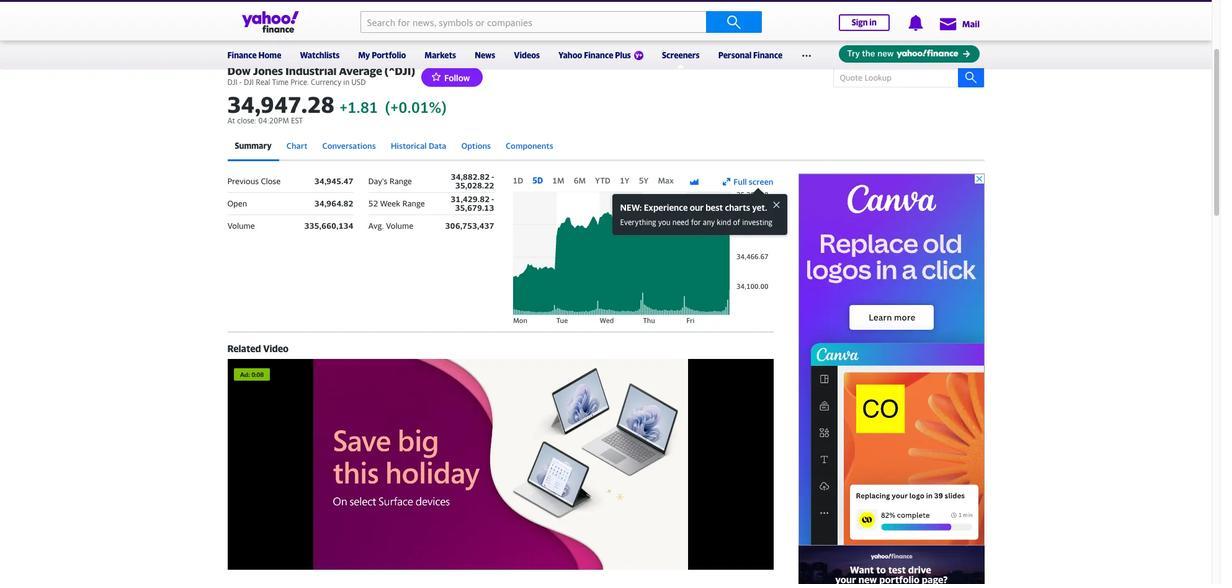 Task type: describe. For each thing, give the bounding box(es) containing it.
5y
[[639, 176, 649, 186]]

finance for yahoo finance plus
[[584, 50, 613, 60]]

follow
[[444, 73, 470, 83]]

finance home link
[[227, 42, 281, 66]]

historical data
[[391, 141, 446, 151]]

chart link
[[279, 132, 315, 161]]

0 vertical spatial range
[[390, 176, 412, 186]]

(+0.01%) inside (+0.01%) at close:  04:20pm est
[[385, 99, 447, 116]]

1m button
[[553, 176, 565, 186]]

next image
[[725, 18, 744, 37]]

premium yahoo finance logo image
[[634, 51, 644, 60]]

avg. volume
[[368, 221, 414, 231]]

of
[[733, 218, 740, 227]]

1 vertical spatial range
[[402, 199, 425, 209]]

try the new yahoo finance image
[[839, 46, 980, 63]]

follow button
[[421, 68, 483, 87]]

week
[[380, 199, 400, 209]]

real
[[256, 78, 270, 87]]

nasdaq link
[[472, 11, 500, 20]]

components link
[[498, 132, 561, 161]]

1 dji from the left
[[227, 78, 238, 87]]

my portfolio link
[[358, 42, 406, 66]]

Quote Lookup text field
[[833, 68, 985, 88]]

news link
[[475, 42, 495, 66]]

5d
[[533, 176, 543, 186]]

sign in link
[[839, 14, 890, 31]]

data
[[429, 141, 446, 151]]

dow jones industrial average (^dji) dji - dji real time price. currency in usd
[[227, 65, 415, 87]]

search image
[[965, 71, 977, 84]]

summary
[[235, 141, 272, 151]]

34,945.47
[[314, 176, 353, 186]]

watchlists link
[[300, 42, 340, 66]]

industrial
[[285, 65, 337, 78]]

- for day's range
[[492, 172, 494, 182]]

(+0.01%) inside dow 30 34,947.28 +1.81 (+0.01%)
[[369, 34, 397, 42]]

new:
[[620, 202, 642, 213]]

home
[[259, 50, 281, 60]]

dow for 30
[[350, 11, 366, 20]]

conversations
[[322, 141, 376, 151]]

5y button
[[639, 176, 649, 186]]

s&p
[[227, 11, 242, 20]]

yet.
[[752, 202, 768, 213]]

(+0.13%)
[[247, 34, 275, 42]]

dow for jones
[[227, 65, 251, 78]]

ytd button
[[595, 176, 611, 186]]

notifications image
[[908, 15, 924, 31]]

34,964.82
[[314, 199, 353, 209]]

close image
[[771, 199, 782, 210]]

jones
[[253, 65, 283, 78]]

historical data link
[[383, 132, 454, 161]]

2000
[[621, 11, 641, 20]]

portfolio
[[372, 50, 406, 60]]

sign
[[852, 17, 868, 27]]

russell
[[594, 11, 620, 20]]

6m
[[574, 176, 586, 186]]

yahoo finance plus
[[559, 50, 631, 60]]

30
[[368, 11, 378, 20]]

kind
[[717, 218, 731, 227]]

average
[[339, 65, 382, 78]]

investing
[[742, 218, 773, 227]]

conversations link
[[315, 132, 383, 161]]

500
[[244, 11, 259, 20]]

04:20pm
[[258, 116, 289, 125]]

1y button
[[620, 176, 630, 186]]

31,429.82 - 35,679.13
[[451, 194, 494, 213]]

tab list containing summary
[[227, 132, 985, 161]]

yahoo finance plus link
[[559, 42, 644, 68]]

max button
[[658, 176, 674, 186]]

yahoo
[[559, 50, 582, 60]]

trendarea chart of ^dji image
[[513, 192, 774, 325]]

35,679.13
[[455, 203, 494, 213]]

+1.81 inside 34,947.28 +1.81
[[340, 99, 378, 116]]

you
[[658, 218, 671, 227]]

6m button
[[574, 176, 586, 186]]

1y
[[620, 176, 630, 186]]

4,514.02
[[227, 24, 261, 34]]

need
[[673, 218, 689, 227]]



Task type: vqa. For each thing, say whether or not it's contained in the screenshot.
1,944.60
no



Task type: locate. For each thing, give the bounding box(es) containing it.
2 volume from the left
[[386, 221, 414, 231]]

dow 30 34,947.28 +1.81 (+0.01%)
[[350, 11, 397, 42]]

personal finance
[[718, 50, 783, 60]]

related
[[227, 343, 261, 354]]

3 finance from the left
[[753, 50, 783, 60]]

s&p 500 4,514.02 +5.78 (+0.13%)
[[227, 11, 275, 42]]

full
[[734, 177, 747, 187]]

1 horizontal spatial dow
[[350, 11, 366, 20]]

34,882.82
[[451, 172, 490, 182]]

+1.81 up my
[[350, 34, 368, 42]]

52 week range
[[368, 199, 425, 209]]

0 vertical spatial -
[[239, 78, 242, 87]]

(+1.35%)
[[617, 34, 646, 42]]

0 horizontal spatial dow
[[227, 65, 251, 78]]

range right week on the top of the page
[[402, 199, 425, 209]]

options
[[461, 141, 491, 151]]

russell 2000 link
[[594, 11, 641, 20]]

personal finance link
[[718, 42, 783, 66]]

0 vertical spatial 34,947.28
[[350, 24, 388, 34]]

tab list
[[227, 132, 985, 161], [513, 176, 680, 186]]

Search for news, symbols or companies text field
[[361, 11, 706, 33]]

2 horizontal spatial finance
[[753, 50, 783, 60]]

day's range
[[368, 176, 412, 186]]

- inside 34,882.82 - 35,028.22
[[492, 172, 494, 182]]

everything
[[620, 218, 656, 227]]

related video
[[227, 343, 289, 354]]

- left the "real"
[[239, 78, 242, 87]]

chart
[[287, 141, 308, 151]]

experience
[[644, 202, 688, 213]]

1d button
[[513, 176, 523, 186]]

my portfolio
[[358, 50, 406, 60]]

dow down finance home
[[227, 65, 251, 78]]

dow inside dow 30 34,947.28 +1.81 (+0.01%)
[[350, 11, 366, 20]]

previous image
[[710, 18, 729, 37]]

34,947.28 down 30
[[350, 24, 388, 34]]

1 horizontal spatial volume
[[386, 221, 414, 231]]

full screen link
[[723, 176, 774, 187]]

section
[[798, 174, 985, 585]]

sign in
[[852, 17, 877, 27]]

s&p 500 link
[[227, 11, 259, 20]]

range right day's
[[390, 176, 412, 186]]

34,947.28 down time
[[227, 91, 335, 118]]

0 horizontal spatial in
[[343, 78, 350, 87]]

0 vertical spatial dow
[[350, 11, 366, 20]]

1 horizontal spatial finance
[[584, 50, 613, 60]]

ytd
[[595, 176, 611, 186]]

(^dji)
[[385, 65, 415, 78]]

- inside the dow jones industrial average (^dji) dji - dji real time price. currency in usd
[[239, 78, 242, 87]]

any
[[703, 218, 715, 227]]

currency
[[311, 78, 342, 87]]

watchlists
[[300, 50, 340, 60]]

1 horizontal spatial in
[[870, 17, 877, 27]]

0 vertical spatial in
[[870, 17, 877, 27]]

time
[[272, 78, 289, 87]]

finance down +24.01
[[584, 50, 613, 60]]

screen
[[749, 177, 774, 187]]

(+0.01%) at close:  04:20pm est
[[227, 99, 447, 125]]

34,947.28 +1.81
[[227, 91, 378, 118]]

34,947.28 inside dow 30 34,947.28 +1.81 (+0.01%)
[[350, 24, 388, 34]]

- inside 31,429.82 - 35,679.13
[[492, 194, 494, 204]]

screeners link
[[662, 42, 700, 68]]

1 horizontal spatial dji
[[244, 78, 254, 87]]

0 vertical spatial tab list
[[227, 132, 985, 161]]

1 vertical spatial tab list
[[513, 176, 680, 186]]

1 vertical spatial in
[[343, 78, 350, 87]]

2 dji from the left
[[244, 78, 254, 87]]

+1.81 inside dow 30 34,947.28 +1.81 (+0.01%)
[[350, 34, 368, 42]]

52
[[368, 199, 378, 209]]

1 vertical spatial 34,947.28
[[227, 91, 335, 118]]

in
[[870, 17, 877, 27], [343, 78, 350, 87]]

in left usd
[[343, 78, 350, 87]]

2 vertical spatial -
[[492, 194, 494, 204]]

previous close
[[227, 176, 281, 186]]

usd
[[351, 78, 366, 87]]

open
[[227, 199, 247, 209]]

0 vertical spatial +1.81
[[350, 34, 368, 42]]

- right 31,429.82
[[492, 194, 494, 204]]

1 finance from the left
[[227, 50, 257, 60]]

at
[[227, 116, 235, 125]]

want to test drive your new portfolio page? image
[[798, 546, 985, 585]]

russell 2000 1,797.77 +24.01 (+1.35%)
[[594, 11, 646, 42]]

1d
[[513, 176, 523, 186]]

volume down 52 week range
[[386, 221, 414, 231]]

in inside the dow jones industrial average (^dji) dji - dji real time price. currency in usd
[[343, 78, 350, 87]]

mail
[[962, 19, 980, 29]]

advertisement
[[843, 23, 893, 32]]

advertisement region
[[798, 174, 985, 546]]

chart type image
[[690, 177, 700, 187]]

-
[[239, 78, 242, 87], [492, 172, 494, 182], [492, 194, 494, 204]]

1 volume from the left
[[227, 221, 255, 231]]

0 horizontal spatial volume
[[227, 221, 255, 231]]

1 horizontal spatial 34,947.28
[[350, 24, 388, 34]]

0 horizontal spatial finance
[[227, 50, 257, 60]]

avg.
[[368, 221, 384, 231]]

videos
[[514, 50, 540, 60]]

components
[[506, 141, 553, 151]]

new: experience our best charts yet. everything you need for any kind of investing
[[620, 202, 773, 227]]

0 horizontal spatial 34,947.28
[[227, 91, 335, 118]]

0 horizontal spatial dji
[[227, 78, 238, 87]]

1 vertical spatial (+0.01%)
[[385, 99, 447, 116]]

markets
[[425, 50, 456, 60]]

options link
[[454, 132, 498, 161]]

finance right personal
[[753, 50, 783, 60]]

+1.81 down usd
[[340, 99, 378, 116]]

finance home
[[227, 50, 281, 60]]

day's
[[368, 176, 387, 186]]

charts
[[725, 202, 750, 213]]

2 finance from the left
[[584, 50, 613, 60]]

markets link
[[425, 42, 456, 66]]

0 vertical spatial (+0.01%)
[[369, 34, 397, 42]]

previous
[[227, 176, 259, 186]]

personal
[[718, 50, 752, 60]]

close:
[[237, 116, 256, 125]]

finance inside 'link'
[[227, 50, 257, 60]]

volume down open
[[227, 221, 255, 231]]

(+0.01%) up historical data
[[385, 99, 447, 116]]

player iframe element
[[227, 359, 774, 570]]

34,947.28
[[350, 24, 388, 34], [227, 91, 335, 118]]

historical
[[391, 141, 427, 151]]

mail link
[[939, 12, 980, 35]]

- right '34,882.82'
[[492, 172, 494, 182]]

full screen
[[734, 177, 774, 187]]

nasdaq
[[472, 11, 500, 20]]

search image
[[727, 15, 742, 29]]

(+0.01%) up my portfolio
[[369, 34, 397, 42]]

videos link
[[514, 42, 540, 66]]

finance for personal finance
[[753, 50, 783, 60]]

news
[[475, 50, 495, 60]]

finance down +5.78
[[227, 50, 257, 60]]

1 vertical spatial dow
[[227, 65, 251, 78]]

dow inside the dow jones industrial average (^dji) dji - dji real time price. currency in usd
[[227, 65, 251, 78]]

1 vertical spatial +1.81
[[340, 99, 378, 116]]

screeners
[[662, 50, 700, 60]]

price.
[[291, 78, 309, 87]]

dow 30 link
[[350, 11, 378, 20]]

1,797.77
[[594, 24, 628, 34]]

tab list containing 1d
[[513, 176, 680, 186]]

1 vertical spatial -
[[492, 172, 494, 182]]

335,660,134
[[304, 221, 353, 231]]

dow left 30
[[350, 11, 366, 20]]

34,882.82 - 35,028.22
[[451, 172, 494, 190]]

in right the sign
[[870, 17, 877, 27]]

- for 52 week range
[[492, 194, 494, 204]]



